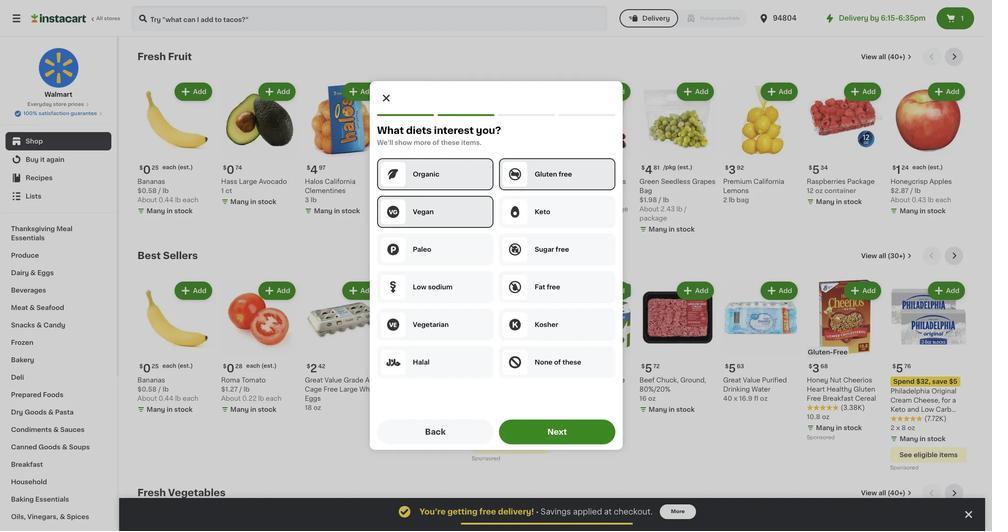 Task type: vqa. For each thing, say whether or not it's contained in the screenshot.
right Free
yes



Task type: locate. For each thing, give the bounding box(es) containing it.
see down 8 x 1.48 oz many in stock on the bottom of page
[[481, 443, 494, 449]]

1 horizontal spatial 42
[[490, 178, 498, 185]]

$ 2 42
[[307, 363, 326, 374]]

dairy & eggs link
[[6, 264, 111, 282]]

1 horizontal spatial free
[[807, 395, 822, 402]]

2 view all (40+) from the top
[[862, 490, 906, 496]]

80%/20%
[[640, 386, 671, 393]]

each inside $ 1 24 each (est.)
[[913, 164, 927, 170]]

1 vertical spatial package
[[640, 215, 668, 221]]

x down "lifestyle"
[[897, 425, 901, 431]]

0 horizontal spatial 92
[[402, 364, 410, 369]]

vegan
[[413, 209, 434, 215]]

free up nut
[[834, 349, 848, 355]]

2 $ 0 25 from the top
[[139, 363, 159, 374]]

select-
[[581, 377, 605, 383]]

0 horizontal spatial items
[[521, 443, 540, 449]]

of left 22
[[554, 359, 561, 365]]

1 vertical spatial see eligible items
[[900, 452, 959, 458]]

0 horizontal spatial 42
[[318, 364, 326, 369]]

sun
[[556, 178, 569, 185]]

3 all from the top
[[879, 490, 887, 496]]

lb inside halos california clementines 3 lb
[[311, 197, 317, 203]]

goods down prepared foods
[[25, 409, 47, 415]]

value left the grade
[[325, 377, 342, 383]]

package down 2.43
[[640, 215, 668, 221]]

candy
[[43, 322, 65, 328]]

1 vertical spatial items
[[940, 452, 959, 458]]

0 horizontal spatial 8
[[472, 416, 477, 422]]

philadelphia original cream cheese, for a keto and low carb lifestyle
[[891, 388, 957, 422]]

1 horizontal spatial 72
[[654, 364, 660, 369]]

grapes down $4.81 per package (estimated) element
[[693, 178, 716, 185]]

at
[[605, 508, 612, 515]]

breakfast down healthy
[[823, 395, 854, 402]]

1 horizontal spatial seedless
[[661, 178, 691, 185]]

1 vertical spatial view all (40+)
[[862, 490, 906, 496]]

2 vertical spatial free
[[807, 395, 822, 402]]

0 vertical spatial keto
[[535, 209, 550, 215]]

2 0.44 from the top
[[159, 395, 174, 402]]

gluten inside honey nut cheerios heart healthy gluten free breakfast cereal
[[854, 386, 876, 393]]

california inside premium california lemons 2 lb bag
[[754, 178, 785, 185]]

$ for honey nut cheerios heart healthy gluten free breakfast cereal
[[809, 364, 813, 369]]

1 4 from the left
[[645, 164, 653, 175]]

clementines
[[305, 187, 346, 194]]

great inside great value purified drinking water 40 x 16.9 fl oz
[[724, 377, 742, 383]]

16 inside 'beef chuck, ground, 80%/20% 16 oz'
[[640, 395, 647, 402]]

0 vertical spatial 16
[[389, 187, 396, 194]]

(est.) inside $0.28 each (estimated) element
[[262, 363, 277, 369]]

great for 5
[[724, 377, 742, 383]]

these up bounty
[[563, 359, 581, 365]]

$ inside $ 22 18
[[558, 364, 562, 369]]

of inside what diets interest you? we'll show more of these items.
[[433, 139, 439, 146]]

in
[[251, 198, 256, 205], [837, 198, 843, 205], [502, 198, 508, 205], [167, 208, 173, 214], [334, 208, 340, 214], [920, 208, 926, 214], [669, 226, 675, 232], [167, 406, 173, 413], [251, 406, 256, 413], [669, 406, 675, 413], [585, 416, 591, 422], [837, 425, 843, 431], [502, 427, 508, 433], [920, 436, 926, 442]]

5 left 63
[[729, 363, 736, 374]]

5 up sun
[[562, 164, 569, 175]]

eggs down produce link
[[37, 270, 54, 276]]

great value purified drinking water 40 x 16.9 fl oz
[[724, 377, 788, 402]]

8 inside 8 x 1.48 oz many in stock
[[472, 416, 477, 422]]

1 value from the left
[[325, 377, 342, 383]]

savings
[[541, 508, 571, 515]]

0 horizontal spatial seedless
[[597, 178, 627, 185]]

0 horizontal spatial delivery
[[643, 15, 670, 22]]

goods for dry
[[25, 409, 47, 415]]

2 inside premium california lemons 2 lb bag
[[724, 197, 728, 203]]

1 vertical spatial breakfast
[[11, 461, 43, 468]]

2 down lemons at top right
[[724, 197, 728, 203]]

1 all from the top
[[879, 54, 887, 60]]

great value grade aa cage free large white eggs 18 oz
[[305, 377, 378, 411]]

0 vertical spatial package
[[601, 206, 629, 212]]

2 (40+) from the top
[[888, 490, 906, 496]]

5 for $ 5 34
[[813, 164, 820, 175]]

keto down "cream"
[[891, 406, 906, 413]]

oz down strawberries
[[397, 187, 405, 194]]

0 vertical spatial all
[[879, 54, 887, 60]]

pasta
[[55, 409, 74, 415]]

4 left 97
[[310, 164, 318, 175]]

1 view all (40+) from the top
[[862, 54, 906, 60]]

breakfast up the "household"
[[11, 461, 43, 468]]

large down 74
[[239, 178, 257, 185]]

/ inside the honeycrisp apples $2.87 / lb about 0.43 lb each
[[911, 187, 914, 194]]

beef chuck, ground, 80%/20% 16 oz
[[640, 377, 707, 402]]

1 vertical spatial x
[[478, 416, 482, 422]]

x inside 8 x 1.48 oz many in stock
[[478, 416, 482, 422]]

2 value from the left
[[743, 377, 761, 383]]

free right getting
[[480, 508, 496, 515]]

$ inside $ 1 24 each (est.)
[[893, 165, 897, 170]]

1 vertical spatial bananas
[[138, 377, 165, 383]]

2 bananas from the top
[[138, 377, 165, 383]]

2 view from the top
[[862, 252, 878, 259]]

many in stock
[[230, 198, 276, 205], [817, 198, 863, 205], [482, 198, 528, 205], [147, 208, 193, 214], [314, 208, 360, 214], [900, 208, 946, 214], [649, 226, 695, 232], [147, 406, 193, 413], [230, 406, 276, 413], [649, 406, 695, 413], [565, 416, 611, 422], [817, 425, 863, 431], [900, 436, 946, 442]]

keto inside philadelphia original cream cheese, for a keto and low carb lifestyle
[[891, 406, 906, 413]]

/ inside roma tomato $1.27 / lb about 0.22 lb each
[[239, 386, 242, 393]]

see
[[481, 443, 494, 449], [900, 452, 913, 458]]

0 horizontal spatial gluten
[[535, 171, 557, 177]]

2 fresh from the top
[[138, 488, 166, 498]]

free for fat free
[[547, 284, 560, 290]]

eligible down 8 x 1.48 oz many in stock on the bottom of page
[[496, 443, 520, 449]]

$ 4 97
[[307, 164, 326, 175]]

x right 40
[[734, 395, 738, 402]]

great inside great value grade aa cage free large white eggs 18 oz
[[305, 377, 323, 383]]

shop
[[26, 138, 43, 144]]

large inside the hass large avocado 1 ct
[[239, 178, 257, 185]]

0 vertical spatial goods
[[25, 409, 47, 415]]

0 horizontal spatial 16
[[389, 187, 396, 194]]

$5 for spend $32, save $5
[[950, 378, 958, 385]]

0 vertical spatial $ 3 92
[[726, 164, 745, 175]]

item carousel region
[[138, 48, 968, 239], [138, 247, 968, 477], [138, 484, 968, 531]]

spend $20, save $5
[[475, 378, 540, 385]]

1.48
[[484, 416, 497, 422]]

3 for honey nut cheerios heart healthy gluten free breakfast cereal
[[813, 363, 820, 374]]

1 horizontal spatial $5
[[950, 378, 958, 385]]

save for $20,
[[514, 378, 530, 385]]

2 seedless from the left
[[661, 178, 691, 185]]

&
[[30, 270, 36, 276], [30, 304, 35, 311], [37, 322, 42, 328], [48, 409, 54, 415], [53, 426, 59, 433], [62, 444, 68, 450], [60, 514, 65, 520]]

value inside great value purified drinking water 40 x 16.9 fl oz
[[743, 377, 761, 383]]

oz inside 'beef chuck, ground, 80%/20% 16 oz'
[[649, 395, 656, 402]]

seedless down '$5.23 per package (estimated)' element
[[597, 178, 627, 185]]

1 horizontal spatial package
[[640, 215, 668, 221]]

(est.) for $0.25 each (estimated) element corresponding to 2
[[178, 363, 193, 369]]

cheerios
[[844, 377, 873, 383]]

1 vertical spatial $ 0 25
[[139, 363, 159, 374]]

add your shopping preferences element
[[370, 81, 623, 450]]

see eligible items down (7.72k)
[[900, 452, 959, 458]]

$ 0 25 for 4
[[139, 164, 159, 175]]

1 horizontal spatial delivery
[[839, 15, 869, 22]]

$1.24 each (estimated) element
[[891, 161, 968, 177]]

grade
[[344, 377, 364, 383]]

1 (40+) from the top
[[888, 54, 906, 60]]

$5 for spend $20, save $5
[[531, 378, 540, 385]]

1 inside button
[[962, 15, 965, 22]]

1 horizontal spatial these
[[563, 359, 581, 365]]

california inside halos california clementines 3 lb
[[325, 178, 356, 185]]

halal
[[413, 359, 430, 365]]

of right more
[[433, 139, 439, 146]]

0 horizontal spatial x
[[478, 416, 482, 422]]

1 horizontal spatial original
[[932, 388, 957, 394]]

view inside 'popup button'
[[862, 252, 878, 259]]

4 for $ 4 81 /pkg (est.)
[[645, 164, 653, 175]]

1 great from the left
[[305, 377, 323, 383]]

delivery inside delivery by 6:15-6:35pm link
[[839, 15, 869, 22]]

1 horizontal spatial great
[[724, 377, 742, 383]]

0.44 for 2
[[159, 395, 174, 402]]

1 horizontal spatial breakfast
[[823, 395, 854, 402]]

1 horizontal spatial see eligible items button
[[891, 447, 968, 463]]

these down interest
[[441, 139, 460, 146]]

thanksgiving
[[11, 226, 55, 232]]

& right meat at the left
[[30, 304, 35, 311]]

0 vertical spatial see
[[481, 443, 494, 449]]

service type group
[[620, 9, 748, 28]]

8 down "lifestyle"
[[902, 425, 907, 431]]

about inside the honeycrisp apples $2.87 / lb about 0.43 lb each
[[891, 197, 911, 203]]

0 vertical spatial view
[[862, 54, 878, 60]]

$ inside $ 4 81 /pkg (est.)
[[642, 165, 645, 170]]

items for philadelphia original cream cheese, for a keto and low carb lifestyle
[[940, 452, 959, 458]]

1
[[962, 15, 965, 22], [897, 164, 901, 175], [221, 187, 224, 194], [472, 187, 475, 194]]

0 horizontal spatial 72
[[402, 165, 409, 170]]

vegetables
[[168, 488, 226, 498]]

0 horizontal spatial $5
[[531, 378, 540, 385]]

items down (7.72k)
[[940, 452, 959, 458]]

seedless
[[597, 178, 627, 185], [661, 178, 691, 185]]

prepared foods link
[[6, 386, 111, 404]]

see eligible items button
[[472, 438, 549, 454], [891, 447, 968, 463]]

spend inside product group
[[475, 378, 497, 385]]

& left spices
[[60, 514, 65, 520]]

low inside philadelphia original cream cheese, for a keto and low carb lifestyle
[[922, 406, 935, 413]]

items.
[[461, 139, 482, 146]]

1 view from the top
[[862, 54, 878, 60]]

see eligible items for 8 x 1.48 oz
[[481, 443, 540, 449]]

5 left 34
[[813, 164, 820, 175]]

1 vertical spatial 16
[[640, 395, 647, 402]]

sponsored badge image
[[389, 417, 416, 422], [807, 435, 835, 440], [472, 456, 500, 461], [891, 465, 919, 471]]

8 left 1.48
[[472, 416, 477, 422]]

$0.25 each (estimated) element
[[138, 161, 214, 177], [138, 360, 214, 376]]

lime
[[472, 178, 488, 185]]

0 vertical spatial view all (40+) button
[[858, 48, 916, 66]]

$ for raspberries package
[[809, 165, 813, 170]]

value for 5
[[743, 377, 761, 383]]

foods
[[43, 392, 63, 398]]

delivery button
[[620, 9, 679, 28]]

92 for premium california lemons
[[737, 165, 745, 170]]

x inside great value purified drinking water 40 x 16.9 fl oz
[[734, 395, 738, 402]]

4
[[645, 164, 653, 175], [310, 164, 318, 175]]

18 inside great value grade aa cage free large white eggs 18 oz
[[305, 405, 312, 411]]

free right sugar
[[556, 246, 569, 253]]

see down 2 x 8 oz
[[900, 452, 913, 458]]

recipes link
[[6, 169, 111, 187]]

view all (30+) button
[[858, 247, 916, 265]]

0.44
[[159, 197, 174, 203], [159, 395, 174, 402]]

1 vertical spatial all
[[879, 252, 887, 259]]

0 horizontal spatial these
[[441, 139, 460, 146]]

keto inside the add your shopping preferences element
[[535, 209, 550, 215]]

5 for $ 5 76
[[897, 363, 904, 374]]

fresh
[[138, 52, 166, 61], [138, 488, 166, 498]]

spend for spend $20, save $5
[[475, 378, 497, 385]]

value for 2
[[325, 377, 342, 383]]

dairy & eggs
[[11, 270, 54, 276]]

grapes down harvest
[[571, 187, 594, 194]]

1 horizontal spatial 18
[[577, 364, 583, 369]]

1 vertical spatial bananas $0.58 / lb about 0.44 lb each
[[138, 377, 199, 402]]

see inside product group
[[481, 443, 494, 449]]

canned goods & soups link
[[6, 438, 111, 456]]

stock inside 8 x 1.48 oz many in stock
[[509, 427, 528, 433]]

5 up beef
[[645, 363, 653, 374]]

3 left 68
[[813, 363, 820, 374]]

0 horizontal spatial grapes
[[571, 187, 594, 194]]

$4.81 per package (estimated) element
[[640, 161, 716, 177]]

all for 1
[[879, 54, 887, 60]]

oz inside 8 x 1.48 oz many in stock
[[499, 416, 506, 422]]

see eligible items down 8 x 1.48 oz many in stock on the bottom of page
[[481, 443, 540, 449]]

california up clementines
[[325, 178, 356, 185]]

original up muffins
[[418, 377, 443, 383]]

1 save from the left
[[514, 378, 530, 385]]

large inside great value grade aa cage free large white eggs 18 oz
[[340, 386, 358, 393]]

essentials up oils, vinegars, & spices
[[35, 496, 69, 503]]

spend up philadelphia
[[894, 378, 915, 385]]

product group containing 1
[[891, 81, 968, 217]]

you're getting free delivery!
[[420, 508, 534, 515]]

harvest
[[570, 178, 595, 185]]

$ 0 25 for 2
[[139, 363, 159, 374]]

1 horizontal spatial spend
[[894, 378, 915, 385]]

2 $0.58 from the top
[[138, 386, 157, 393]]

oils, vinegars, & spices link
[[6, 508, 111, 526]]

1 horizontal spatial items
[[940, 452, 959, 458]]

back
[[425, 428, 446, 436]]

0 vertical spatial these
[[441, 139, 460, 146]]

view all (40+) button for fresh fruit
[[858, 48, 916, 66]]

72 up beef
[[654, 364, 660, 369]]

1 spend from the left
[[475, 378, 497, 385]]

california for premium california lemons 2 lb bag
[[754, 178, 785, 185]]

1 horizontal spatial 4
[[645, 164, 653, 175]]

16.9
[[740, 395, 753, 402]]

18 down cage
[[305, 405, 312, 411]]

18 inside $ 22 18
[[577, 364, 583, 369]]

1 vertical spatial fresh
[[138, 488, 166, 498]]

$5 up a
[[950, 378, 958, 385]]

$20,
[[498, 378, 513, 385]]

essentials down thanksgiving
[[11, 235, 45, 241]]

$ inside '$ 0 28'
[[223, 364, 227, 369]]

$
[[139, 165, 143, 170], [223, 165, 227, 170], [391, 165, 394, 170], [642, 165, 645, 170], [809, 165, 813, 170], [307, 165, 310, 170], [726, 165, 729, 170], [893, 165, 897, 170], [139, 364, 143, 369], [223, 364, 227, 369], [391, 364, 394, 369], [558, 364, 562, 369], [642, 364, 645, 369], [809, 364, 813, 369], [307, 364, 310, 369], [726, 364, 729, 369], [893, 364, 897, 369]]

deli
[[11, 374, 24, 381]]

0 vertical spatial $0.25 each (estimated) element
[[138, 161, 214, 177]]

value inside great value grade aa cage free large white eggs 18 oz
[[325, 377, 342, 383]]

1 $5 from the left
[[531, 378, 540, 385]]

1 horizontal spatial gluten
[[854, 386, 876, 393]]

0 horizontal spatial package
[[601, 206, 629, 212]]

1 vertical spatial $ 3 92
[[391, 363, 410, 374]]

low down cheese,
[[922, 406, 935, 413]]

0 vertical spatial see eligible items
[[481, 443, 540, 449]]

$0.58 for 2
[[138, 386, 157, 393]]

free for gluten free
[[559, 171, 572, 177]]

0 vertical spatial items
[[521, 443, 540, 449]]

81
[[654, 165, 660, 170]]

72 up strawberries
[[402, 165, 409, 170]]

1 horizontal spatial keto
[[891, 406, 906, 413]]

save right $32, on the bottom
[[933, 378, 948, 385]]

76
[[905, 364, 912, 369]]

$ inside $ 5 72
[[642, 364, 645, 369]]

great up drinking
[[724, 377, 742, 383]]

oz inside the 'raspberries package 12 oz container'
[[816, 187, 823, 194]]

heart
[[807, 386, 826, 393]]

all inside 'popup button'
[[879, 252, 887, 259]]

none
[[535, 359, 553, 365]]

low left sodium
[[413, 284, 426, 290]]

fresh for fresh fruit
[[138, 52, 166, 61]]

0 vertical spatial 25
[[152, 165, 159, 170]]

product group
[[138, 81, 214, 217], [221, 81, 298, 208], [305, 81, 381, 217], [389, 81, 465, 195], [556, 81, 633, 226], [640, 81, 716, 236], [724, 81, 800, 204], [807, 81, 884, 208], [891, 81, 968, 217], [138, 280, 214, 416], [221, 280, 298, 416], [305, 280, 381, 412], [389, 280, 465, 424], [472, 280, 549, 464], [556, 280, 633, 425], [640, 280, 716, 416], [724, 280, 800, 403], [807, 280, 884, 443], [891, 280, 968, 473], [389, 517, 465, 531], [472, 517, 549, 531], [556, 517, 633, 531], [640, 517, 716, 531], [891, 517, 968, 531]]

3 down halos
[[305, 197, 309, 203]]

goods for canned
[[39, 444, 61, 450]]

items down 8 x 1.48 oz many in stock on the bottom of page
[[521, 443, 540, 449]]

72 inside $ 5 72
[[654, 364, 660, 369]]

0 vertical spatial (40+)
[[888, 54, 906, 60]]

getting
[[448, 508, 478, 515]]

0 vertical spatial bananas $0.58 / lb about 0.44 lb each
[[138, 178, 199, 203]]

1 fresh from the top
[[138, 52, 166, 61]]

organic
[[413, 171, 439, 177]]

oz down cage
[[314, 405, 321, 411]]

x for 8 x 1.48 oz many in stock
[[478, 416, 482, 422]]

free up sun
[[559, 171, 572, 177]]

25 for 4
[[152, 165, 159, 170]]

0 vertical spatial bananas
[[138, 178, 165, 185]]

0 horizontal spatial original
[[418, 377, 443, 383]]

1 0.44 from the top
[[159, 197, 174, 203]]

1 view all (40+) button from the top
[[858, 48, 916, 66]]

great up cage
[[305, 377, 323, 383]]

16 inside "strawberries 16 oz container"
[[389, 187, 396, 194]]

92 up thomas'
[[402, 364, 410, 369]]

1 vertical spatial original
[[932, 388, 957, 394]]

each (est.) for 4
[[163, 164, 193, 170]]

oz down 80%/20%
[[649, 395, 656, 402]]

oz right "12"
[[816, 187, 823, 194]]

2 california from the left
[[754, 178, 785, 185]]

1 vertical spatial gluten
[[854, 386, 876, 393]]

items for 8 x 1.48 oz
[[521, 443, 540, 449]]

eggs down cage
[[305, 395, 321, 402]]

1 horizontal spatial 16
[[640, 395, 647, 402]]

2 view all (40+) button from the top
[[858, 484, 916, 502]]

1 vertical spatial 92
[[402, 364, 410, 369]]

drinking
[[724, 386, 751, 393]]

1 item carousel region from the top
[[138, 48, 968, 239]]

gluten up sun
[[535, 171, 557, 177]]

see eligible items button down (7.72k)
[[891, 447, 968, 463]]

2 horizontal spatial free
[[834, 349, 848, 355]]

72 inside $ 2 72
[[402, 165, 409, 170]]

2 save from the left
[[933, 378, 948, 385]]

2 vertical spatial x
[[897, 425, 901, 431]]

2 4 from the left
[[310, 164, 318, 175]]

3 up the premium on the top of the page
[[729, 164, 736, 175]]

great
[[305, 377, 323, 383], [724, 377, 742, 383]]

1 $0.25 each (estimated) element from the top
[[138, 161, 214, 177]]

view all (30+)
[[862, 252, 906, 259]]

grapes inside "sun harvest seedless red grapes $2.18 / lb about 2.4 lb / package"
[[571, 187, 594, 194]]

3 item carousel region from the top
[[138, 484, 968, 531]]

$1.98
[[640, 197, 658, 203]]

0 horizontal spatial see
[[481, 443, 494, 449]]

2 25 from the top
[[152, 364, 159, 369]]

thomas'
[[389, 377, 417, 383]]

paleo
[[413, 246, 431, 253]]

view for 1
[[862, 54, 878, 60]]

25
[[152, 165, 159, 170], [152, 364, 159, 369]]

92
[[737, 165, 745, 170], [402, 364, 410, 369]]

1 horizontal spatial 92
[[737, 165, 745, 170]]

1 $ 0 25 from the top
[[139, 164, 159, 175]]

bounty select-a-size paper towels
[[556, 377, 625, 393]]

0 vertical spatial fresh
[[138, 52, 166, 61]]

2 $0.25 each (estimated) element from the top
[[138, 360, 214, 376]]

2 all from the top
[[879, 252, 887, 259]]

5 for $ 5 72
[[645, 363, 653, 374]]

1 vertical spatial 72
[[654, 364, 660, 369]]

breakfast inside "link"
[[11, 461, 43, 468]]

package inside the green seedless grapes bag $1.98 / lb about 2.43 lb / package
[[640, 215, 668, 221]]

2 horizontal spatial x
[[897, 425, 901, 431]]

(est.) inside $ 4 81 /pkg (est.)
[[678, 164, 693, 170]]

eligible for 8 x 1.48 oz
[[496, 443, 520, 449]]

$ inside $ 5 34
[[809, 165, 813, 170]]

1 vertical spatial $0.25 each (estimated) element
[[138, 360, 214, 376]]

oz inside great value purified drinking water 40 x 16.9 fl oz
[[761, 395, 768, 402]]

3 inside halos california clementines 3 lb
[[305, 197, 309, 203]]

2 $5 from the left
[[950, 378, 958, 385]]

0 vertical spatial 18
[[577, 364, 583, 369]]

$ inside "$ 2 42"
[[307, 364, 310, 369]]

fresh fruit
[[138, 52, 192, 61]]

$5 inside product group
[[531, 378, 540, 385]]

3 up thomas'
[[394, 363, 401, 374]]

bananas for 4
[[138, 178, 165, 185]]

1 horizontal spatial x
[[734, 395, 738, 402]]

sugar
[[535, 246, 554, 253]]

about inside the green seedless grapes bag $1.98 / lb about 2.43 lb / package
[[640, 206, 660, 212]]

free right fat
[[547, 284, 560, 290]]

16 down 80%/20%
[[640, 395, 647, 402]]

chuck,
[[657, 377, 679, 383]]

$ 5 72
[[642, 363, 660, 374]]

0 vertical spatial eggs
[[37, 270, 54, 276]]

next
[[547, 428, 567, 436]]

$ inside $ 0 74
[[223, 165, 227, 170]]

package right 2.4
[[601, 206, 629, 212]]

2 bananas $0.58 / lb about 0.44 lb each from the top
[[138, 377, 199, 402]]

free right cage
[[324, 386, 338, 393]]

product group containing add
[[472, 280, 549, 464]]

$ inside $ 2 72
[[391, 165, 394, 170]]

42 right lime at left top
[[490, 178, 498, 185]]

40
[[724, 395, 733, 402]]

1 bananas from the top
[[138, 178, 165, 185]]

original inside thomas' original english muffins
[[418, 377, 443, 383]]

1 vertical spatial 18
[[305, 405, 312, 411]]

(40+) for fruit
[[888, 54, 906, 60]]

delivery inside delivery button
[[643, 15, 670, 22]]

1 horizontal spatial see eligible items
[[900, 452, 959, 458]]

2 up strawberries
[[394, 164, 401, 175]]

keto up sugar
[[535, 209, 550, 215]]

original inside philadelphia original cream cheese, for a keto and low carb lifestyle
[[932, 388, 957, 394]]

$ 5 76
[[893, 363, 912, 374]]

oz right fl
[[761, 395, 768, 402]]

fresh left the fruit
[[138, 52, 166, 61]]

large down the grade
[[340, 386, 358, 393]]

0 vertical spatial $ 0 25
[[139, 164, 159, 175]]

goods down 'condiments & sauces'
[[39, 444, 61, 450]]

all for 5
[[879, 252, 887, 259]]

4 left 81 at the right of the page
[[645, 164, 653, 175]]

1 vertical spatial item carousel region
[[138, 247, 968, 477]]

0 vertical spatial 42
[[490, 178, 498, 185]]

oz right 1.48
[[499, 416, 506, 422]]

fresh for fresh vegetables
[[138, 488, 166, 498]]

free inside "treatment tracker modal" dialog
[[480, 508, 496, 515]]

1 vertical spatial view all (40+) button
[[858, 484, 916, 502]]

1 bananas $0.58 / lb about 0.44 lb each from the top
[[138, 178, 199, 203]]

2 spend from the left
[[894, 378, 915, 385]]

$5 down none
[[531, 378, 540, 385]]

1 vertical spatial $0.58
[[138, 386, 157, 393]]

2 great from the left
[[724, 377, 742, 383]]

$ for thomas' original english muffins
[[391, 364, 394, 369]]

0 vertical spatial original
[[418, 377, 443, 383]]

92 up the premium on the top of the page
[[737, 165, 745, 170]]

free down heart
[[807, 395, 822, 402]]

0 for 4's $0.25 each (estimated) element
[[143, 164, 151, 175]]

spend down 88
[[475, 378, 497, 385]]

/pkg
[[664, 164, 676, 170]]

bananas $0.58 / lb about 0.44 lb each for 2
[[138, 377, 199, 402]]

1 horizontal spatial see
[[900, 452, 913, 458]]

1 $0.58 from the top
[[138, 187, 157, 194]]

each inside the honeycrisp apples $2.87 / lb about 0.43 lb each
[[936, 197, 952, 203]]

$ 4 81 /pkg (est.)
[[642, 164, 693, 175]]

gluten-free
[[808, 349, 848, 355]]

main content
[[119, 37, 986, 531]]

frozen
[[11, 339, 33, 346]]

$ inside $ 4 97
[[307, 165, 310, 170]]

california right the premium on the top of the page
[[754, 178, 785, 185]]

oz inside great value grade aa cage free large white eggs 18 oz
[[314, 405, 321, 411]]

save right $20,
[[514, 378, 530, 385]]

$ inside $ 3 68
[[809, 364, 813, 369]]

$ 3 92 up thomas'
[[391, 363, 410, 374]]

$ inside $ 5 76
[[893, 364, 897, 369]]

see eligible items button for 8 x 1.48 oz
[[472, 438, 549, 454]]

each inside roma tomato $1.27 / lb about 0.22 lb each
[[266, 395, 282, 402]]

1 vertical spatial these
[[563, 359, 581, 365]]

1 vertical spatial 0.44
[[159, 395, 174, 402]]

2 vertical spatial all
[[879, 490, 887, 496]]

1 seedless from the left
[[597, 178, 627, 185]]

0 vertical spatial gluten
[[535, 171, 557, 177]]

1 horizontal spatial eligible
[[914, 452, 938, 458]]

view all (40+) for fresh fruit
[[862, 54, 906, 60]]

delivery for delivery by 6:15-6:35pm
[[839, 15, 869, 22]]

seedless down $4.81 per package (estimated) element
[[661, 178, 691, 185]]

$ for beef chuck, ground, 80%/20%
[[642, 364, 645, 369]]

oz right 10.8 at the bottom
[[823, 414, 830, 420]]

1 california from the left
[[325, 178, 356, 185]]

$ for strawberries
[[391, 165, 394, 170]]

5 left 76
[[897, 363, 904, 374]]

1 vertical spatial free
[[324, 386, 338, 393]]

1 vertical spatial 25
[[152, 364, 159, 369]]

buy
[[26, 156, 39, 163]]

bananas $0.58 / lb about 0.44 lb each for 4
[[138, 178, 199, 203]]

see eligible items button down 8 x 1.48 oz many in stock on the bottom of page
[[472, 438, 549, 454]]

42 inside lime 42 1 each
[[490, 178, 498, 185]]

condiments & sauces link
[[6, 421, 111, 438]]

gluten up cereal
[[854, 386, 876, 393]]

keto
[[535, 209, 550, 215], [891, 406, 906, 413]]

$ 5 63
[[726, 363, 745, 374]]

$0.25 each (estimated) element for 4
[[138, 161, 214, 177]]

california for halos california clementines 3 lb
[[325, 178, 356, 185]]

$ inside '$ 5 63'
[[726, 364, 729, 369]]

see eligible items inside product group
[[481, 443, 540, 449]]

1 horizontal spatial large
[[340, 386, 358, 393]]

canned goods & soups
[[11, 444, 90, 450]]

1 horizontal spatial $ 3 92
[[726, 164, 745, 175]]

free inside great value grade aa cage free large white eggs 18 oz
[[324, 386, 338, 393]]

1 vertical spatial keto
[[891, 406, 906, 413]]

None search field
[[131, 6, 608, 31]]

18 right 22
[[577, 364, 583, 369]]

1 25 from the top
[[152, 165, 159, 170]]

$5
[[531, 378, 540, 385], [950, 378, 958, 385]]

package inside "sun harvest seedless red grapes $2.18 / lb about 2.4 lb / package"
[[601, 206, 629, 212]]

0.43
[[912, 197, 927, 203]]



Task type: describe. For each thing, give the bounding box(es) containing it.
gluten inside the add your shopping preferences element
[[535, 171, 557, 177]]

lists
[[26, 193, 41, 199]]

view all (40+) for fresh vegetables
[[862, 490, 906, 496]]

everyday
[[27, 102, 52, 107]]

walmart logo image
[[38, 48, 79, 88]]

applied
[[573, 508, 603, 515]]

avocado
[[259, 178, 287, 185]]

0 for $0.28 each (estimated) element
[[227, 363, 235, 374]]

buy it again link
[[6, 150, 111, 169]]

(3.38k)
[[841, 405, 866, 411]]

beverages
[[11, 287, 46, 293]]

roma tomato $1.27 / lb about 0.22 lb each
[[221, 377, 282, 402]]

great for 2
[[305, 377, 323, 383]]

save for $32,
[[933, 378, 948, 385]]

snacks
[[11, 322, 35, 328]]

green
[[640, 178, 660, 185]]

many inside 8 x 1.48 oz many in stock
[[482, 427, 500, 433]]

& left candy
[[37, 322, 42, 328]]

$ for halos california clementines
[[307, 165, 310, 170]]

1 vertical spatial of
[[554, 359, 561, 365]]

$ 3 92 for premium california lemons
[[726, 164, 745, 175]]

1 inside lime 42 1 each
[[472, 187, 475, 194]]

none of these
[[535, 359, 581, 365]]

3 for premium california lemons
[[729, 164, 736, 175]]

prepared foods
[[11, 392, 63, 398]]

see eligible items button for philadelphia original cream cheese, for a keto and low carb lifestyle
[[891, 447, 968, 463]]

sun harvest seedless red grapes $2.18 / lb about 2.4 lb / package
[[556, 178, 629, 212]]

72 for 2
[[402, 165, 409, 170]]

lemons
[[724, 187, 749, 194]]

honeycrisp apples $2.87 / lb about 0.43 lb each
[[891, 178, 953, 203]]

ground,
[[681, 377, 707, 383]]

all
[[96, 16, 103, 21]]

sponsored badge image down english
[[389, 417, 416, 422]]

(40+) for vegetables
[[888, 490, 906, 496]]

x for 2 x 8 oz
[[897, 425, 901, 431]]

these inside what diets interest you? we'll show more of these items.
[[441, 139, 460, 146]]

household link
[[6, 473, 111, 491]]

bounty
[[556, 377, 580, 383]]

guarantee
[[71, 111, 97, 116]]

25 for 2
[[152, 364, 159, 369]]

lifestyle
[[891, 416, 919, 422]]

$ for great value grade aa cage free large white eggs
[[307, 364, 310, 369]]

(est.) for $0.28 each (estimated) element
[[262, 363, 277, 369]]

oils, vinegars, & spices
[[11, 514, 89, 520]]

delivery for delivery
[[643, 15, 670, 22]]

frozen link
[[6, 334, 111, 351]]

eggs inside great value grade aa cage free large white eggs 18 oz
[[305, 395, 321, 402]]

free for sugar free
[[556, 246, 569, 253]]

halos
[[305, 178, 323, 185]]

$0.25 each (estimated) element for 2
[[138, 360, 214, 376]]

by
[[871, 15, 880, 22]]

essentials inside 'thanksgiving meal essentials'
[[11, 235, 45, 241]]

walmart
[[45, 91, 72, 98]]

12
[[807, 187, 814, 194]]

eligible for philadelphia original cream cheese, for a keto and low carb lifestyle
[[914, 452, 938, 458]]

$1.27
[[221, 386, 238, 393]]

we'll
[[377, 139, 393, 146]]

delivery by 6:15-6:35pm link
[[825, 13, 926, 24]]

honey
[[807, 377, 829, 383]]

(est.) for 4's $0.25 each (estimated) element
[[178, 164, 193, 170]]

original for spend $32, save $5
[[932, 388, 957, 394]]

it
[[40, 156, 45, 163]]

each inside lime 42 1 each
[[477, 187, 493, 194]]

92 for thomas' original english muffins
[[402, 364, 410, 369]]

fresh vegetables
[[138, 488, 226, 498]]

about inside roma tomato $1.27 / lb about 0.22 lb each
[[221, 395, 241, 402]]

halos california clementines 3 lb
[[305, 178, 356, 203]]

(7.72k)
[[925, 416, 947, 422]]

oz down "lifestyle"
[[908, 425, 916, 431]]

shop link
[[6, 132, 111, 150]]

$ for bounty select-a-size paper towels
[[558, 364, 562, 369]]

6:15-
[[881, 15, 899, 22]]

premium
[[724, 178, 752, 185]]

0 vertical spatial free
[[834, 349, 848, 355]]

spend for spend $32, save $5
[[894, 378, 915, 385]]

sponsored badge image down 10.8 oz
[[807, 435, 835, 440]]

each (est.) inside $0.28 each (estimated) element
[[246, 363, 277, 369]]

see eligible items for philadelphia original cream cheese, for a keto and low carb lifestyle
[[900, 452, 959, 458]]

show
[[395, 139, 412, 146]]

view for 5
[[862, 252, 878, 259]]

5 for $ 5 63
[[729, 363, 736, 374]]

you?
[[476, 126, 501, 135]]

see for 8 x 1.48 oz
[[481, 443, 494, 449]]

apples
[[930, 178, 953, 185]]

satisfaction
[[39, 111, 69, 116]]

0 for $0.25 each (estimated) element corresponding to 2
[[143, 363, 151, 374]]

oils,
[[11, 514, 26, 520]]

low inside the add your shopping preferences element
[[413, 284, 426, 290]]

22
[[562, 363, 576, 374]]

$0.58 for 4
[[138, 187, 157, 194]]

meal
[[56, 226, 73, 232]]

0.44 for 4
[[159, 197, 174, 203]]

stores
[[104, 16, 120, 21]]

fruit
[[168, 52, 192, 61]]

2 item carousel region from the top
[[138, 247, 968, 477]]

& right 'dairy'
[[30, 270, 36, 276]]

baking essentials
[[11, 496, 69, 503]]

$ for great value purified drinking water
[[726, 364, 729, 369]]

sponsored badge image down 8 x 1.48 oz many in stock on the bottom of page
[[472, 456, 500, 461]]

free inside honey nut cheerios heart healthy gluten free breakfast cereal
[[807, 395, 822, 402]]

bananas for 2
[[138, 377, 165, 383]]

$ 3 92 for thomas' original english muffins
[[391, 363, 410, 374]]

dry goods & pasta
[[11, 409, 74, 415]]

& left soups
[[62, 444, 68, 450]]

63
[[737, 364, 745, 369]]

about inside "sun harvest seedless red grapes $2.18 / lb about 2.4 lb / package"
[[556, 206, 576, 212]]

diets
[[406, 126, 432, 135]]

& left the pasta
[[48, 409, 54, 415]]

42 inside "$ 2 42"
[[318, 364, 326, 369]]

seedless inside the green seedless grapes bag $1.98 / lb about 2.43 lb / package
[[661, 178, 691, 185]]

2 down "lifestyle"
[[891, 425, 895, 431]]

container
[[825, 187, 857, 194]]

$5.23 per package (estimated) element
[[556, 161, 633, 177]]

$ 3 68
[[809, 363, 829, 374]]

you're
[[420, 508, 446, 515]]

(est.) inside $ 1 24 each (est.)
[[928, 164, 944, 170]]

oz inside "strawberries 16 oz container"
[[397, 187, 405, 194]]

strawberries
[[389, 178, 429, 185]]

condiments & sauces
[[11, 426, 85, 433]]

hass
[[221, 178, 237, 185]]

view all (40+) button for fresh vegetables
[[858, 484, 916, 502]]

97
[[319, 165, 326, 170]]

meat & seafood link
[[6, 299, 111, 316]]

34
[[821, 165, 828, 170]]

$ for spend $32, save $5
[[893, 364, 897, 369]]

each (est.) for 2
[[163, 363, 193, 369]]

$ 0 74
[[223, 164, 242, 175]]

1 inside the hass large avocado 1 ct
[[221, 187, 224, 194]]

ct
[[226, 187, 232, 194]]

dry
[[11, 409, 23, 415]]

what
[[377, 126, 404, 135]]

$0.28 each (estimated) element
[[221, 360, 298, 376]]

treatment tracker modal dialog
[[119, 498, 986, 531]]

healthy
[[827, 386, 853, 393]]

cream
[[891, 397, 913, 404]]

buy it again
[[26, 156, 64, 163]]

thanksgiving meal essentials link
[[6, 220, 111, 247]]

bag
[[640, 187, 653, 194]]

recipes
[[26, 175, 53, 181]]

instacart logo image
[[31, 13, 86, 24]]

fat
[[535, 284, 545, 290]]

$2.18
[[556, 197, 573, 203]]

kosher
[[535, 321, 558, 328]]

$ for hass large avocado
[[223, 165, 227, 170]]

thomas' original english muffins
[[389, 377, 443, 393]]

best sellers
[[138, 251, 198, 260]]

breakfast inside honey nut cheerios heart healthy gluten free breakfast cereal
[[823, 395, 854, 402]]

gluten free
[[535, 171, 572, 177]]

1 horizontal spatial 8
[[902, 425, 907, 431]]

4 for $ 4 97
[[310, 164, 318, 175]]

package
[[848, 178, 875, 185]]

see for philadelphia original cream cheese, for a keto and low carb lifestyle
[[900, 452, 913, 458]]

5 inside '$5.23 per package (estimated)' element
[[562, 164, 569, 175]]

2 up cage
[[310, 363, 317, 374]]

more
[[671, 509, 685, 514]]

3 view from the top
[[862, 490, 878, 496]]

72 for 5
[[654, 364, 660, 369]]

snacks & candy link
[[6, 316, 111, 334]]

product group containing 22
[[556, 280, 633, 425]]

gluten-
[[808, 349, 834, 355]]

item carousel region containing fresh vegetables
[[138, 484, 968, 531]]

•
[[536, 508, 539, 515]]

$ 5 34
[[809, 164, 828, 175]]

$ for premium california lemons
[[726, 165, 729, 170]]

sponsored badge image down 2 x 8 oz
[[891, 465, 919, 471]]

1 inside product group
[[897, 164, 901, 175]]

24
[[902, 165, 909, 170]]

in inside 8 x 1.48 oz many in stock
[[502, 427, 508, 433]]

& left sauces
[[53, 426, 59, 433]]

baking
[[11, 496, 34, 503]]

muffins
[[414, 386, 438, 393]]

0.22
[[242, 395, 257, 402]]

3 for thomas' original english muffins
[[394, 363, 401, 374]]

seedless inside "sun harvest seedless red grapes $2.18 / lb about 2.4 lb / package"
[[597, 178, 627, 185]]

original for 3
[[418, 377, 443, 383]]

main content containing 0
[[119, 37, 986, 531]]

essentials inside "link"
[[35, 496, 69, 503]]

grapes inside the green seedless grapes bag $1.98 / lb about 2.43 lb / package
[[693, 178, 716, 185]]

best
[[138, 251, 161, 260]]

lb inside premium california lemons 2 lb bag
[[729, 197, 735, 203]]

fl
[[755, 395, 759, 402]]

sugar free
[[535, 246, 569, 253]]



